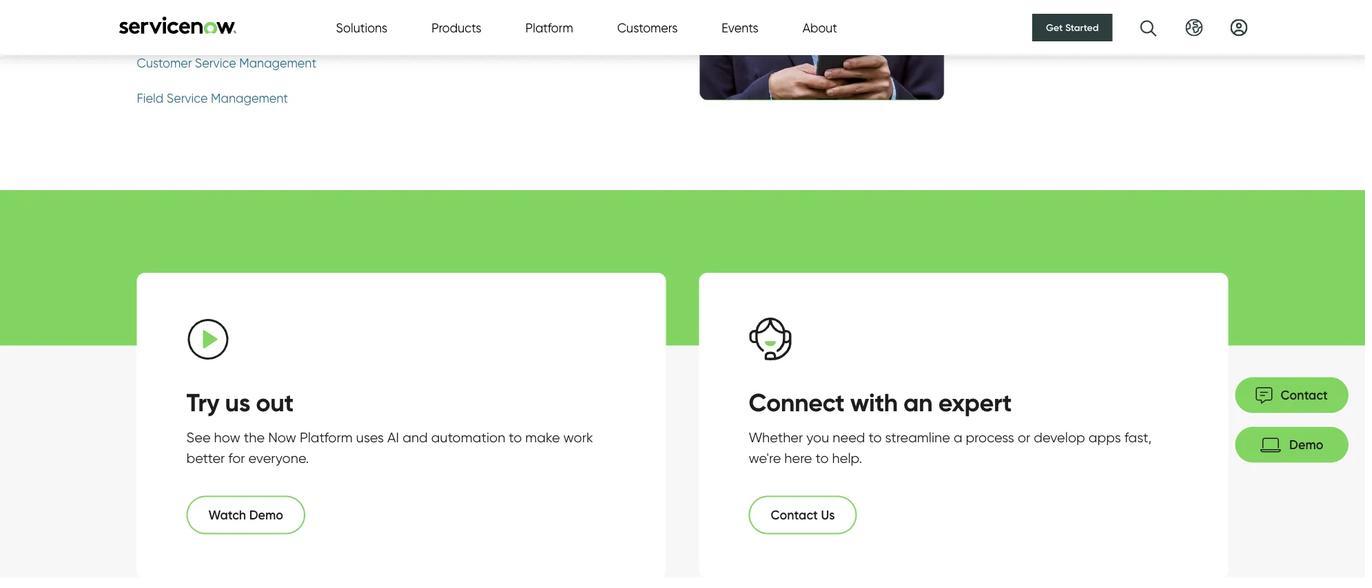 Task type: vqa. For each thing, say whether or not it's contained in the screenshot.
App Engine
no



Task type: locate. For each thing, give the bounding box(es) containing it.
products button
[[432, 18, 482, 37]]

go to servicenow account image
[[1231, 19, 1248, 36]]

about
[[803, 20, 838, 35]]

servicenow image
[[118, 16, 238, 34]]

events button
[[722, 18, 759, 37]]

about button
[[803, 18, 838, 37]]

platform button
[[526, 18, 573, 37]]

solutions button
[[336, 18, 388, 37]]

get
[[1047, 22, 1063, 33]]

products
[[432, 20, 482, 35]]

get started link
[[1033, 14, 1113, 41]]

started
[[1066, 22, 1099, 33]]



Task type: describe. For each thing, give the bounding box(es) containing it.
events
[[722, 20, 759, 35]]

platform
[[526, 20, 573, 35]]

get started
[[1047, 22, 1099, 33]]

customers
[[618, 20, 678, 35]]

customers button
[[618, 18, 678, 37]]

solutions
[[336, 20, 388, 35]]



